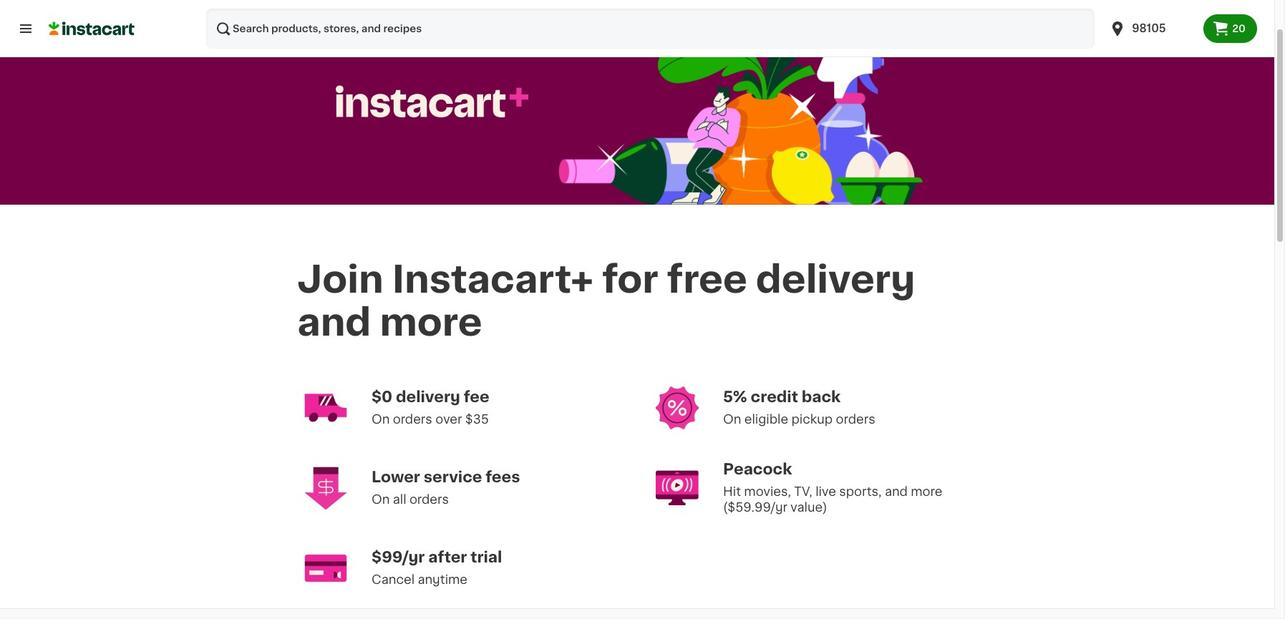 Task type: vqa. For each thing, say whether or not it's contained in the screenshot.


Task type: describe. For each thing, give the bounding box(es) containing it.
live
[[816, 486, 836, 497]]

trial
[[471, 550, 502, 565]]

orders down lower service fees on the bottom left
[[409, 494, 449, 505]]

98105 button
[[1101, 9, 1204, 49]]

anytime
[[418, 574, 468, 585]]

fees
[[486, 469, 520, 484]]

sports,
[[839, 486, 882, 497]]

eligible
[[744, 414, 788, 425]]

$99/yr
[[372, 550, 425, 565]]

98105
[[1132, 23, 1166, 34]]

tv,
[[794, 486, 812, 497]]

on for $0 delivery fee
[[372, 414, 390, 425]]

instacart+
[[392, 261, 594, 298]]

movies,
[[744, 486, 791, 497]]

hit movies, tv, live sports, and more ($59.99/yr value)
[[723, 486, 946, 513]]

20 button
[[1204, 14, 1257, 43]]

join instacart+ for free delivery and more
[[297, 261, 924, 341]]

hit
[[723, 486, 741, 497]]

($59.99/yr
[[723, 502, 788, 513]]

$35
[[465, 414, 489, 425]]

back
[[802, 389, 841, 404]]

credit
[[751, 389, 798, 404]]

on orders over $35
[[372, 414, 489, 425]]

join
[[297, 261, 383, 298]]

more for hit movies, tv, live sports, and more ($59.99/yr value)
[[911, 486, 943, 497]]

Search field
[[206, 9, 1095, 49]]

all
[[393, 494, 406, 505]]

orders down back
[[836, 414, 875, 425]]

for
[[602, 261, 658, 298]]

delivery inside join instacart+ for free delivery and more
[[756, 261, 915, 298]]

over
[[435, 414, 462, 425]]

and for hit movies, tv, live sports, and more ($59.99/yr value)
[[885, 486, 908, 497]]



Task type: locate. For each thing, give the bounding box(es) containing it.
$99/yr after trial
[[372, 550, 502, 565]]

on
[[372, 414, 390, 425], [723, 414, 741, 425], [372, 494, 390, 505]]

None search field
[[206, 9, 1095, 49]]

on down the $0
[[372, 414, 390, 425]]

1 horizontal spatial and
[[885, 486, 908, 497]]

pickup
[[791, 414, 833, 425]]

cancel anytime
[[372, 574, 468, 585]]

more
[[380, 304, 482, 341], [911, 486, 943, 497]]

on for lower service fees
[[372, 494, 390, 505]]

free
[[667, 261, 747, 298]]

98105 button
[[1109, 9, 1195, 49]]

20
[[1232, 24, 1246, 34]]

0 horizontal spatial delivery
[[396, 389, 460, 404]]

fee
[[464, 389, 489, 404]]

and inside hit movies, tv, live sports, and more ($59.99/yr value)
[[885, 486, 908, 497]]

1 vertical spatial delivery
[[396, 389, 460, 404]]

peacock
[[723, 461, 792, 477]]

value)
[[791, 502, 827, 513]]

1 horizontal spatial more
[[911, 486, 943, 497]]

5% credit back
[[723, 389, 841, 404]]

service
[[424, 469, 482, 484]]

orders down $0 delivery fee at the bottom of page
[[393, 414, 432, 425]]

0 vertical spatial delivery
[[756, 261, 915, 298]]

$0 delivery fee
[[372, 389, 489, 404]]

orders
[[393, 414, 432, 425], [836, 414, 875, 425], [409, 494, 449, 505]]

0 horizontal spatial and
[[297, 304, 371, 341]]

on down 5%
[[723, 414, 741, 425]]

0 vertical spatial more
[[380, 304, 482, 341]]

cancel
[[372, 574, 415, 585]]

1 vertical spatial more
[[911, 486, 943, 497]]

$0
[[372, 389, 392, 404]]

0 vertical spatial and
[[297, 304, 371, 341]]

more inside hit movies, tv, live sports, and more ($59.99/yr value)
[[911, 486, 943, 497]]

and
[[297, 304, 371, 341], [885, 486, 908, 497]]

on left all
[[372, 494, 390, 505]]

and right "sports,"
[[885, 486, 908, 497]]

delivery
[[756, 261, 915, 298], [396, 389, 460, 404]]

1 vertical spatial and
[[885, 486, 908, 497]]

and for join instacart+ for free delivery and more
[[297, 304, 371, 341]]

after
[[428, 550, 467, 565]]

instacart logo image
[[49, 20, 135, 37]]

more for join instacart+ for free delivery and more
[[380, 304, 482, 341]]

1 horizontal spatial delivery
[[756, 261, 915, 298]]

lower service fees
[[372, 469, 520, 484]]

and inside join instacart+ for free delivery and more
[[297, 304, 371, 341]]

more inside join instacart+ for free delivery and more
[[380, 304, 482, 341]]

and down join
[[297, 304, 371, 341]]

on for 5% credit back
[[723, 414, 741, 425]]

instacart plus image
[[335, 85, 528, 118]]

5%
[[723, 389, 747, 404]]

on all orders
[[372, 494, 449, 505]]

on eligible pickup orders
[[723, 414, 875, 425]]

lower
[[372, 469, 420, 484]]

0 horizontal spatial more
[[380, 304, 482, 341]]



